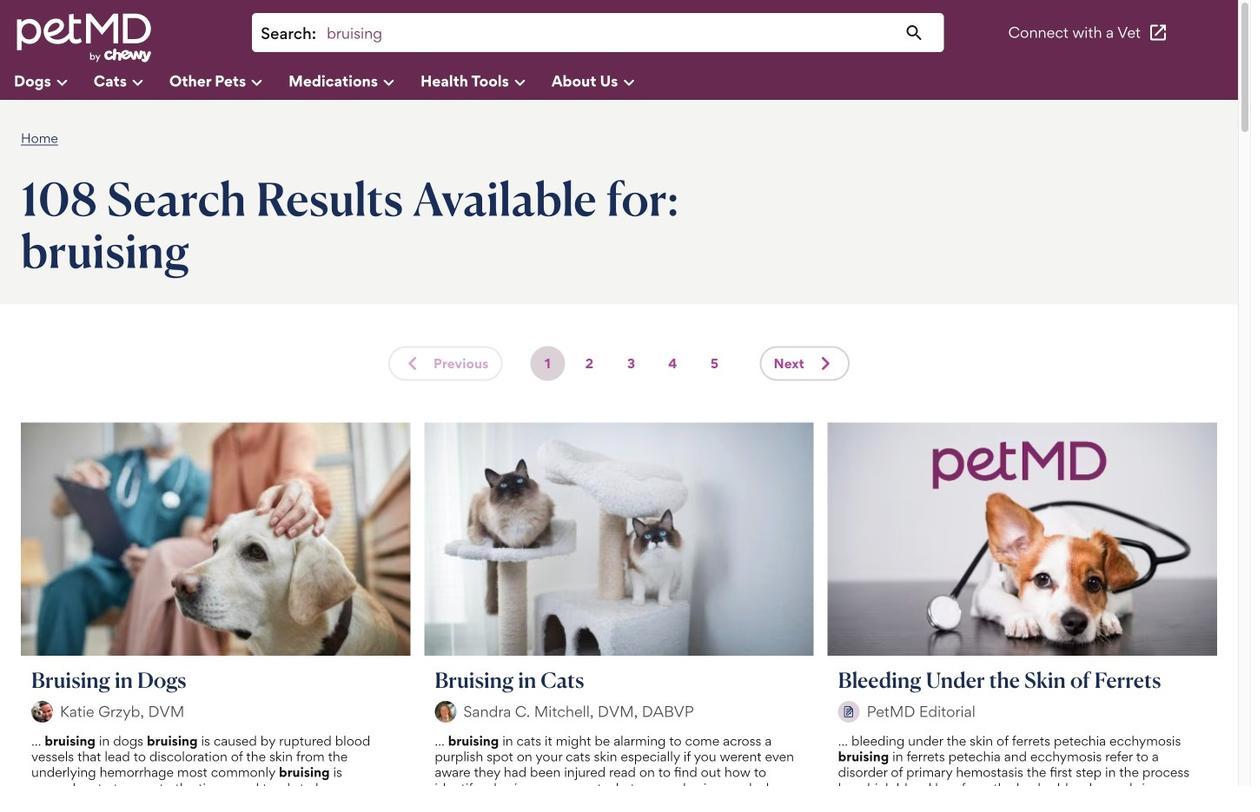 Task type: vqa. For each thing, say whether or not it's contained in the screenshot.
Us
no



Task type: describe. For each thing, give the bounding box(es) containing it.
by image
[[838, 701, 860, 723]]

1 by image from the left
[[31, 701, 53, 723]]



Task type: locate. For each thing, give the bounding box(es) containing it.
2 by image from the left
[[435, 701, 457, 723]]

by image
[[31, 701, 53, 723], [435, 701, 457, 723]]

1 horizontal spatial by image
[[435, 701, 457, 723]]

0 horizontal spatial by image
[[31, 701, 53, 723]]

None text field
[[325, 22, 936, 45]]

next page image
[[812, 350, 839, 378]]

petmd home image
[[14, 12, 153, 65]]



